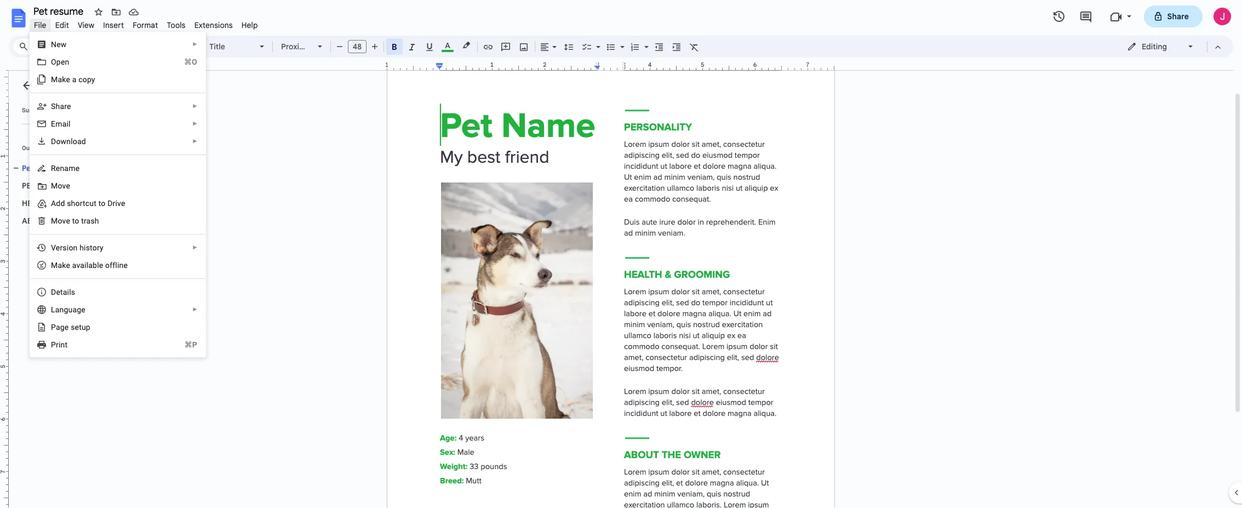 Task type: describe. For each thing, give the bounding box(es) containing it.
details
[[51, 288, 75, 297]]

pet
[[22, 163, 34, 173]]

setup
[[71, 323, 90, 332]]

summary heading
[[22, 106, 48, 115]]

tools menu item
[[162, 19, 190, 32]]

version h istory
[[51, 243, 103, 252]]

move to trash t element
[[51, 216, 102, 225]]

owner
[[67, 216, 96, 226]]

edit
[[55, 20, 69, 30]]

istory
[[84, 243, 103, 252]]

n ew
[[51, 40, 67, 49]]

d ownload
[[51, 137, 86, 146]]

► for hare
[[192, 103, 198, 109]]

n
[[51, 40, 57, 49]]

1
[[385, 61, 389, 69]]

► for mail
[[192, 121, 198, 127]]

pet name
[[22, 163, 57, 173]]

d
[[51, 137, 56, 146]]

version
[[51, 243, 78, 252]]

editing
[[1142, 42, 1167, 52]]

drive
[[107, 199, 125, 208]]

open o element
[[51, 58, 73, 66]]

health & grooming
[[22, 198, 105, 208]]

trash
[[81, 216, 99, 225]]

shortcut
[[67, 199, 96, 208]]

r
[[51, 164, 56, 173]]

details b element
[[51, 288, 78, 297]]

mode and view toolbar
[[1119, 36, 1227, 58]]

e for k
[[66, 261, 70, 270]]

right margin image
[[779, 62, 834, 70]]

r ename
[[51, 164, 80, 173]]

line & paragraph spacing image
[[563, 39, 575, 54]]

to
[[98, 199, 105, 208]]

edit menu item
[[51, 19, 73, 32]]

► for ownload
[[192, 138, 198, 144]]

c
[[78, 75, 83, 84]]

m
[[51, 181, 58, 190]]

t
[[72, 216, 75, 225]]

summary
[[22, 107, 48, 114]]

menu bar banner
[[0, 0, 1242, 508]]

hare
[[56, 102, 71, 111]]

view menu item
[[73, 19, 99, 32]]

Font size field
[[348, 40, 371, 54]]

format
[[133, 20, 158, 30]]

main toolbar
[[68, 0, 703, 425]]

format menu item
[[128, 19, 162, 32]]

anguage
[[55, 305, 85, 314]]

ma
[[51, 261, 62, 270]]

extensions menu item
[[190, 19, 237, 32]]

add shortcut to drive
[[51, 199, 125, 208]]

nova
[[312, 42, 331, 52]]

menu bar inside menu bar banner
[[30, 14, 262, 32]]

tools
[[167, 20, 186, 30]]

title
[[209, 42, 225, 52]]

move
[[51, 216, 70, 225]]

name
[[36, 163, 57, 173]]

o
[[51, 58, 56, 66]]

proxima nova option
[[281, 39, 331, 54]]

proxima nova
[[281, 42, 331, 52]]

Star checkbox
[[91, 4, 106, 20]]

m ove
[[51, 181, 70, 190]]



Task type: locate. For each thing, give the bounding box(es) containing it.
make available offline k element
[[51, 261, 131, 270]]

⌘o
[[184, 58, 197, 66]]

insert image image
[[518, 39, 530, 54]]

print p element
[[51, 340, 71, 349]]

version history h element
[[51, 243, 107, 252]]

1 ► from the top
[[192, 41, 198, 47]]

pen
[[56, 58, 69, 66]]

application
[[0, 0, 1242, 508]]

left margin image
[[387, 62, 443, 70]]

ename
[[56, 164, 80, 173]]

⌘p element
[[171, 339, 197, 350]]

►
[[192, 41, 198, 47], [192, 103, 198, 109], [192, 121, 198, 127], [192, 138, 198, 144], [192, 244, 198, 250], [192, 306, 198, 312]]

outline
[[22, 145, 41, 152]]

► for ew
[[192, 41, 198, 47]]

share s element
[[51, 102, 74, 111]]

ma k e available offline
[[51, 261, 128, 270]]

pa
[[51, 323, 60, 332]]

numbered list menu image
[[642, 39, 649, 43]]

e right ma
[[66, 261, 70, 270]]

insert
[[103, 20, 124, 30]]

ove
[[58, 181, 70, 190]]

menu bar
[[30, 14, 262, 32]]

3 ► from the top
[[192, 121, 198, 127]]

► for anguage
[[192, 306, 198, 312]]

e right pa
[[65, 323, 69, 332]]

h
[[80, 243, 84, 252]]

health
[[22, 198, 51, 208]]

2 ► from the top
[[192, 103, 198, 109]]

document outline element
[[9, 71, 158, 508]]

share
[[1168, 12, 1189, 21]]

share button
[[1144, 5, 1203, 27]]

ew
[[57, 40, 67, 49]]

p
[[51, 340, 56, 349]]

menu bar containing file
[[30, 14, 262, 32]]

o pen
[[51, 58, 69, 66]]

text color image
[[442, 39, 454, 52]]

&
[[53, 198, 58, 208]]

o
[[75, 216, 79, 225]]

the
[[50, 216, 65, 226]]

Rename text field
[[30, 4, 90, 18]]

personality
[[22, 181, 74, 191]]

add shortcut to drive , element
[[51, 199, 129, 208]]

e for g
[[65, 323, 69, 332]]

about
[[22, 216, 49, 226]]

download d element
[[51, 137, 89, 146]]

l
[[51, 305, 55, 314]]

styles list. title selected. option
[[209, 39, 253, 54]]

rename r element
[[51, 164, 83, 173]]

editing button
[[1120, 38, 1202, 55]]

extensions
[[194, 20, 233, 30]]

opy
[[83, 75, 95, 84]]

insert menu item
[[99, 19, 128, 32]]

⌘p
[[185, 340, 197, 349]]

5 ► from the top
[[192, 244, 198, 250]]

s hare
[[51, 102, 71, 111]]

grooming
[[60, 198, 105, 208]]

p rint
[[51, 340, 68, 349]]

move t o trash
[[51, 216, 99, 225]]

move m element
[[51, 181, 73, 190]]

help
[[242, 20, 258, 30]]

ownload
[[56, 137, 86, 146]]

e
[[66, 261, 70, 270], [65, 323, 69, 332]]

l anguage
[[51, 305, 85, 314]]

proxima
[[281, 42, 310, 52]]

e mail
[[51, 119, 71, 128]]

file
[[34, 20, 46, 30]]

outline heading
[[9, 144, 158, 159]]

e
[[51, 119, 55, 128]]

help menu item
[[237, 19, 262, 32]]

make
[[51, 75, 70, 84]]

available
[[72, 261, 103, 270]]

new n element
[[51, 40, 70, 49]]

Menus field
[[14, 39, 69, 54]]

k
[[62, 261, 66, 270]]

menu
[[3, 0, 206, 414]]

Font size text field
[[349, 40, 366, 53]]

rint
[[56, 340, 68, 349]]

email e element
[[51, 119, 74, 128]]

menu containing n
[[3, 0, 206, 414]]

6 ► from the top
[[192, 306, 198, 312]]

about the owner
[[22, 216, 96, 226]]

offline
[[105, 261, 128, 270]]

1 vertical spatial e
[[65, 323, 69, 332]]

mail
[[55, 119, 71, 128]]

file menu item
[[30, 19, 51, 32]]

s
[[51, 102, 56, 111]]

top margin image
[[0, 51, 8, 106]]

highlight color image
[[460, 39, 472, 52]]

g
[[60, 323, 65, 332]]

application containing share
[[0, 0, 1242, 508]]

4 ► from the top
[[192, 138, 198, 144]]

a
[[72, 75, 76, 84]]

language l element
[[51, 305, 89, 314]]

make a copy c element
[[51, 75, 98, 84]]

0 vertical spatial e
[[66, 261, 70, 270]]

⌘o element
[[171, 56, 197, 67]]

pa g e setup
[[51, 323, 90, 332]]

make a c opy
[[51, 75, 95, 84]]

page setup g element
[[51, 323, 94, 332]]

view
[[78, 20, 94, 30]]

add
[[51, 199, 65, 208]]



Task type: vqa. For each thing, say whether or not it's contained in the screenshot.
'Theme' Button
no



